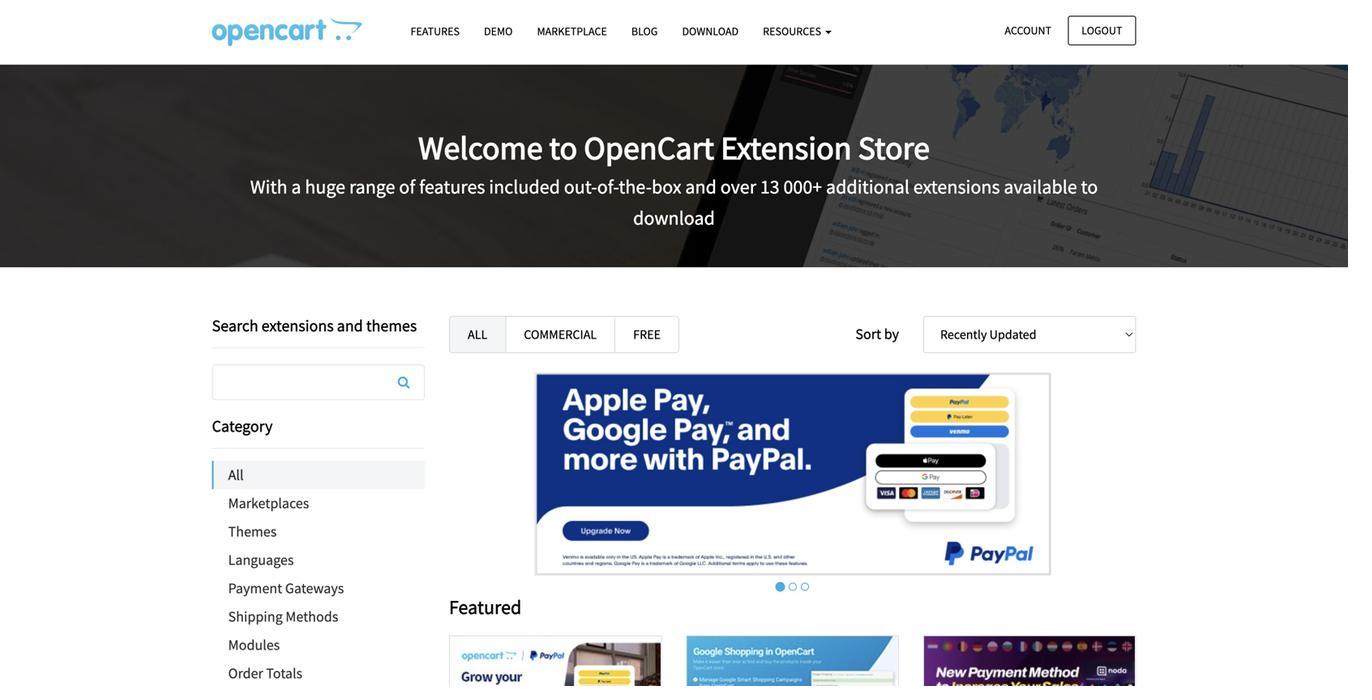Task type: describe. For each thing, give the bounding box(es) containing it.
order totals
[[228, 665, 303, 683]]

extensions inside welcome to opencart extension store with a huge range of features included out-of-the-box and over 13 000+ additional extensions available to download
[[914, 175, 1000, 199]]

13
[[761, 175, 780, 199]]

1 vertical spatial extensions
[[262, 316, 334, 336]]

store
[[859, 127, 930, 168]]

all for marketplaces
[[228, 466, 244, 485]]

all link for commercial
[[449, 316, 506, 354]]

features
[[411, 24, 460, 39]]

opencart extensions image
[[212, 17, 362, 46]]

order
[[228, 665, 263, 683]]

features
[[419, 175, 485, 199]]

included
[[489, 175, 560, 199]]

themes
[[228, 523, 277, 541]]

commercial link
[[505, 316, 616, 354]]

range
[[349, 175, 395, 199]]

marketplaces
[[228, 495, 309, 513]]

000+
[[784, 175, 823, 199]]

search
[[212, 316, 258, 336]]

modules
[[228, 637, 280, 655]]

0 vertical spatial to
[[549, 127, 578, 168]]

shipping methods link
[[212, 603, 425, 632]]

download
[[682, 24, 739, 39]]

with
[[250, 175, 288, 199]]

huge
[[305, 175, 346, 199]]

featured
[[449, 596, 522, 620]]

of-
[[597, 175, 619, 199]]

google shopping for opencart image
[[688, 637, 898, 687]]

free link
[[615, 316, 680, 354]]

out-
[[564, 175, 598, 199]]

download link
[[670, 17, 751, 46]]

sort
[[856, 325, 882, 343]]

totals
[[266, 665, 303, 683]]

1 horizontal spatial to
[[1082, 175, 1098, 199]]

languages link
[[212, 547, 425, 575]]

box
[[652, 175, 682, 199]]

all link for marketplaces
[[214, 461, 425, 490]]

of
[[399, 175, 415, 199]]

payment
[[228, 580, 282, 598]]

available
[[1004, 175, 1078, 199]]

account
[[1005, 23, 1052, 38]]

themes link
[[212, 518, 425, 547]]

features link
[[399, 17, 472, 46]]

demo link
[[472, 17, 525, 46]]

extension
[[721, 127, 852, 168]]

0 horizontal spatial and
[[337, 316, 363, 336]]

shipping methods
[[228, 608, 338, 626]]

logout link
[[1068, 16, 1137, 45]]

marketplace
[[537, 24, 607, 39]]

welcome
[[418, 127, 543, 168]]

a
[[291, 175, 301, 199]]

resources link
[[751, 17, 844, 46]]



Task type: locate. For each thing, give the bounding box(es) containing it.
1 vertical spatial all link
[[214, 461, 425, 490]]

languages
[[228, 551, 294, 570]]

search image
[[398, 376, 410, 389]]

1 horizontal spatial all
[[468, 327, 488, 343]]

to up the out-
[[549, 127, 578, 168]]

free
[[634, 327, 661, 343]]

None text field
[[213, 366, 424, 400]]

blog
[[632, 24, 658, 39]]

modules link
[[212, 632, 425, 660]]

download
[[633, 206, 715, 230]]

resources
[[763, 24, 824, 39]]

0 vertical spatial all
[[468, 327, 488, 343]]

extensions down store
[[914, 175, 1000, 199]]

search extensions and themes
[[212, 316, 417, 336]]

paypal checkout integration image
[[450, 637, 661, 687]]

order totals link
[[212, 660, 425, 687]]

welcome to opencart extension store with a huge range of features included out-of-the-box and over 13 000+ additional extensions available to download
[[250, 127, 1098, 230]]

shipping
[[228, 608, 283, 626]]

0 vertical spatial extensions
[[914, 175, 1000, 199]]

0 horizontal spatial all link
[[214, 461, 425, 490]]

1 horizontal spatial all link
[[449, 316, 506, 354]]

0 vertical spatial and
[[686, 175, 717, 199]]

all link
[[449, 316, 506, 354], [214, 461, 425, 490]]

category
[[212, 416, 273, 437]]

payment gateways
[[228, 580, 344, 598]]

and
[[686, 175, 717, 199], [337, 316, 363, 336]]

blog link
[[619, 17, 670, 46]]

0 vertical spatial all link
[[449, 316, 506, 354]]

paypal payment gateway image
[[532, 373, 1048, 576]]

marketplace link
[[525, 17, 619, 46]]

demo
[[484, 24, 513, 39]]

methods
[[286, 608, 338, 626]]

1 horizontal spatial extensions
[[914, 175, 1000, 199]]

0 horizontal spatial to
[[549, 127, 578, 168]]

the-
[[619, 175, 652, 199]]

payment gateways link
[[212, 575, 425, 603]]

noda image
[[925, 637, 1136, 687]]

1 horizontal spatial and
[[686, 175, 717, 199]]

commercial
[[524, 327, 597, 343]]

all
[[468, 327, 488, 343], [228, 466, 244, 485]]

0 horizontal spatial extensions
[[262, 316, 334, 336]]

marketplaces link
[[212, 490, 425, 518]]

extensions
[[914, 175, 1000, 199], [262, 316, 334, 336]]

and left the themes
[[337, 316, 363, 336]]

and right box
[[686, 175, 717, 199]]

themes
[[366, 316, 417, 336]]

by
[[885, 325, 899, 343]]

1 vertical spatial and
[[337, 316, 363, 336]]

node image
[[1048, 373, 1349, 578]]

additional
[[826, 175, 910, 199]]

sort by
[[856, 325, 899, 343]]

1 vertical spatial to
[[1082, 175, 1098, 199]]

logout
[[1082, 23, 1123, 38]]

all for commercial
[[468, 327, 488, 343]]

over
[[721, 175, 757, 199]]

extensions right search
[[262, 316, 334, 336]]

to right available
[[1082, 175, 1098, 199]]

and inside welcome to opencart extension store with a huge range of features included out-of-the-box and over 13 000+ additional extensions available to download
[[686, 175, 717, 199]]

1 vertical spatial all
[[228, 466, 244, 485]]

account link
[[991, 16, 1066, 45]]

to
[[549, 127, 578, 168], [1082, 175, 1098, 199]]

0 horizontal spatial all
[[228, 466, 244, 485]]

opencart
[[584, 127, 715, 168]]

gateways
[[285, 580, 344, 598]]



Task type: vqa. For each thing, say whether or not it's contained in the screenshot.
and to the top
yes



